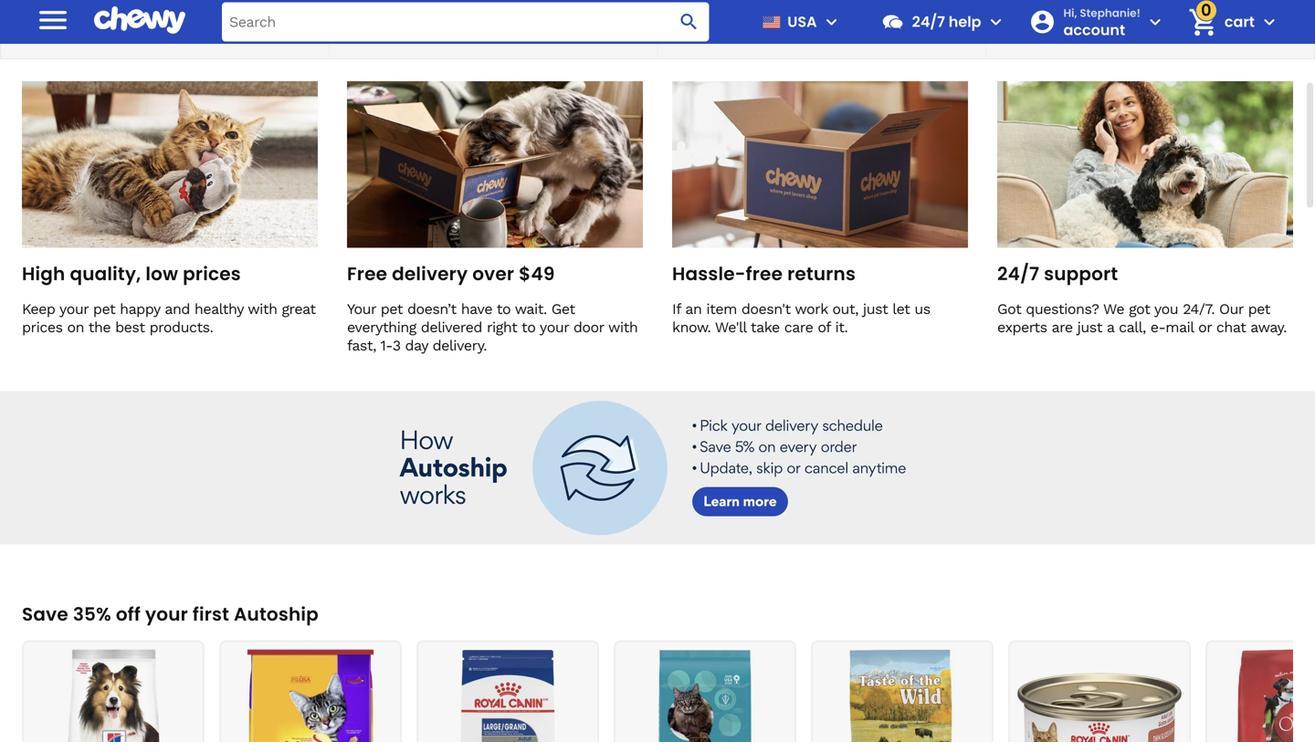 Task type: locate. For each thing, give the bounding box(es) containing it.
a
[[778, 20, 786, 37], [1107, 319, 1115, 336]]

quality,
[[70, 261, 141, 287]]

doesn't
[[742, 300, 791, 318]]

to down wait. at the left of the page
[[522, 319, 536, 336]]

Search text field
[[222, 2, 710, 42]]

healthy
[[195, 300, 244, 318]]

0 horizontal spatial 24/7
[[912, 11, 946, 32]]

1 vertical spatial 24/7
[[998, 261, 1040, 287]]

0 horizontal spatial / image
[[29, 0, 65, 35]]

0 horizontal spatial prices
[[22, 319, 63, 336]]

24/7.
[[1183, 300, 1215, 318]]

support
[[1044, 261, 1119, 287]]

autoship right first
[[234, 602, 319, 627]]

your
[[59, 300, 89, 318], [540, 319, 569, 336], [145, 602, 188, 627]]

0 horizontal spatial with
[[248, 300, 277, 318]]

pet inside 'got questions? we got you 24/7. our pet experts are just a call, e-mail or chat away.'
[[1249, 300, 1271, 318]]

a down we
[[1107, 319, 1115, 336]]

great
[[282, 300, 316, 318]]

your up on
[[59, 300, 89, 318]]

/ image left set
[[358, 0, 393, 35]]

pet up away.
[[1249, 300, 1271, 318]]

1 vertical spatial prices
[[22, 319, 63, 336]]

/ image
[[29, 0, 65, 35], [358, 0, 393, 35]]

call,
[[1119, 319, 1146, 336]]

with left great
[[248, 300, 277, 318]]

0 horizontal spatial pet
[[93, 300, 115, 318]]

we
[[1104, 300, 1125, 318]]

1 vertical spatial to
[[522, 319, 536, 336]]

account
[[1064, 19, 1126, 40]]

usa button
[[755, 0, 843, 44]]

your right off on the bottom of the page
[[145, 602, 188, 627]]

taste of the wild high prairie grain-free dry dog food, 28-lb bag image
[[820, 650, 985, 743]]

over
[[473, 261, 515, 287]]

just
[[863, 300, 888, 318], [1078, 319, 1103, 336]]

just inside if an item doesn't work out, just let us know. we'll take care of it.
[[863, 300, 888, 318]]

with right door
[[608, 319, 638, 336]]

fast,
[[347, 337, 376, 354]]

pet up the everything
[[381, 300, 403, 318]]

$49
[[519, 261, 555, 287]]

view profiles link
[[1, 0, 329, 58]]

save 35% off your first autoship
[[22, 602, 319, 627]]

24/7 right chewy support icon
[[912, 11, 946, 32]]

0 vertical spatial your
[[59, 300, 89, 318]]

0 horizontal spatial autoship
[[234, 602, 319, 627]]

1 horizontal spatial to
[[522, 319, 536, 336]]

account menu image
[[1145, 11, 1167, 33]]

prices down keep
[[22, 319, 63, 336]]

24/7 up got
[[998, 261, 1040, 287]]

pet
[[93, 300, 115, 318], [381, 300, 403, 318], [1249, 300, 1271, 318]]

low
[[146, 261, 178, 287]]

0 vertical spatial just
[[863, 300, 888, 318]]

our
[[1220, 300, 1244, 318]]

if an item doesn't work out, just let us know. we'll take care of it.
[[672, 300, 931, 336]]

1 horizontal spatial just
[[1078, 319, 1103, 336]]

mail
[[1166, 319, 1194, 336]]

0 horizontal spatial your
[[59, 300, 89, 318]]

1 horizontal spatial pet
[[381, 300, 403, 318]]

1 horizontal spatial 24/7
[[998, 261, 1040, 287]]

0 horizontal spatial just
[[863, 300, 888, 318]]

your
[[347, 300, 376, 318]]

1 / image from the left
[[29, 0, 65, 35]]

0 vertical spatial autoship
[[457, 20, 518, 37]]

free
[[347, 261, 388, 287]]

items image
[[1187, 6, 1219, 38]]

0 vertical spatial with
[[248, 300, 277, 318]]

a left usa
[[778, 20, 786, 37]]

delivery.
[[433, 337, 487, 354]]

your down get
[[540, 319, 569, 336]]

just left let
[[863, 300, 888, 318]]

1 pet from the left
[[93, 300, 115, 318]]

up
[[436, 20, 453, 37]]

hassle-
[[672, 261, 746, 287]]

1 vertical spatial just
[[1078, 319, 1103, 336]]

just right are
[[1078, 319, 1103, 336]]

pet up the the
[[93, 300, 115, 318]]

1 horizontal spatial a
[[1107, 319, 1115, 336]]

write a review link
[[658, 0, 986, 58]]

products.
[[149, 319, 213, 336]]

hill's science diet adult sensitive stomach & sensitive skin chicken recipe dry dog food, 30-lb bag image
[[31, 650, 196, 743]]

menu image
[[821, 11, 843, 33]]

1 vertical spatial your
[[540, 319, 569, 336]]

submit search image
[[678, 11, 700, 33]]

with
[[248, 300, 277, 318], [608, 319, 638, 336]]

0 vertical spatial 24/7
[[912, 11, 946, 32]]

menu image
[[35, 2, 71, 38]]

to up right
[[497, 300, 511, 318]]

35%
[[73, 602, 111, 627]]

are
[[1052, 319, 1073, 336]]

e-
[[1151, 319, 1166, 336]]

shop now link
[[987, 0, 1315, 58]]

help
[[949, 11, 982, 32]]

1 horizontal spatial / image
[[358, 0, 393, 35]]

2 pet from the left
[[381, 300, 403, 318]]

0 vertical spatial to
[[497, 300, 511, 318]]

and
[[165, 300, 190, 318]]

care
[[785, 319, 813, 336]]

2 / image from the left
[[358, 0, 393, 35]]

2 horizontal spatial pet
[[1249, 300, 1271, 318]]

1 horizontal spatial with
[[608, 319, 638, 336]]

profiles
[[117, 20, 168, 37]]

1 vertical spatial autoship
[[234, 602, 319, 627]]

24/7 for 24/7 help
[[912, 11, 946, 32]]

0 horizontal spatial to
[[497, 300, 511, 318]]

autoship
[[457, 20, 518, 37], [234, 602, 319, 627]]

2 horizontal spatial your
[[540, 319, 569, 336]]

/ image inside view profiles link
[[29, 0, 65, 35]]

prices up healthy
[[183, 261, 241, 287]]

0 vertical spatial prices
[[183, 261, 241, 287]]

/ image inside set up autoship link
[[358, 0, 393, 35]]

us
[[915, 300, 931, 318]]

keep
[[22, 300, 55, 318]]

day
[[405, 337, 428, 354]]

away.
[[1251, 319, 1287, 336]]

know.
[[672, 319, 711, 336]]

0 vertical spatial a
[[778, 20, 786, 37]]

item
[[707, 300, 737, 318]]

0 horizontal spatial a
[[778, 20, 786, 37]]

2 vertical spatial your
[[145, 602, 188, 627]]

1 vertical spatial with
[[608, 319, 638, 336]]

24/7
[[912, 11, 946, 32], [998, 261, 1040, 287]]

to
[[497, 300, 511, 318], [522, 319, 536, 336]]

1 horizontal spatial autoship
[[457, 20, 518, 37]]

pet inside keep your pet happy and healthy with great prices on the best products.
[[93, 300, 115, 318]]

high quality, low prices
[[22, 261, 241, 287]]

1 vertical spatial a
[[1107, 319, 1115, 336]]

now
[[1055, 20, 1085, 37]]

royal canin feline health nutrition adult instinctive thin slices in gravy canned cat food, 3-oz, case of 2... image
[[1018, 650, 1182, 743]]

list
[[22, 641, 1316, 743]]

autoship right up
[[457, 20, 518, 37]]

set
[[408, 20, 431, 37]]

3 pet from the left
[[1249, 300, 1271, 318]]

/ image left view
[[29, 0, 65, 35]]



Task type: vqa. For each thing, say whether or not it's contained in the screenshot.
Menu "icon" to the right
no



Task type: describe. For each thing, give the bounding box(es) containing it.
work
[[795, 300, 828, 318]]

24/7 support
[[998, 261, 1119, 287]]

questions?
[[1026, 300, 1099, 318]]

off
[[116, 602, 141, 627]]

if
[[672, 300, 681, 318]]

iams proactive health indoor weight & hairball care adult dry cat food image
[[623, 650, 788, 743]]

shop now
[[1015, 20, 1085, 37]]

your inside your pet doesn't have to wait. get everything delivered right to your door with fast, 1-3 day delivery.
[[540, 319, 569, 336]]

everything
[[347, 319, 416, 336]]

cart
[[1225, 11, 1255, 32]]

have
[[461, 300, 493, 318]]

first
[[193, 602, 229, 627]]

doesn't
[[407, 300, 457, 318]]

let
[[893, 300, 910, 318]]

on
[[67, 319, 84, 336]]

just inside 'got questions? we got you 24/7. our pet experts are just a call, e-mail or chat away.'
[[1078, 319, 1103, 336]]

1-
[[381, 337, 393, 354]]

an
[[686, 300, 702, 318]]

save
[[22, 602, 68, 627]]

set up autoship
[[408, 20, 518, 37]]

24/7 for 24/7 support
[[998, 261, 1040, 287]]

/ image for set up autoship
[[358, 0, 393, 35]]

the
[[88, 319, 111, 336]]

keep your pet happy and healthy with great prices on the best products.
[[22, 300, 316, 336]]

it.
[[835, 319, 848, 336]]

get
[[552, 300, 575, 318]]

hi,
[[1064, 5, 1078, 20]]

happy
[[120, 300, 160, 318]]

3
[[393, 337, 401, 354]]

got
[[998, 300, 1022, 318]]

you
[[1155, 300, 1179, 318]]

free
[[746, 261, 783, 287]]

write a review
[[737, 20, 838, 37]]

/ image
[[686, 0, 722, 35]]

help menu image
[[985, 11, 1007, 33]]

delivery
[[392, 261, 468, 287]]

view
[[79, 20, 112, 37]]

experts
[[998, 319, 1047, 336]]

royal canin size health nutrition large adult dry dog food, 30-lb bag image
[[426, 650, 590, 743]]

cart link
[[1181, 0, 1255, 44]]

usa
[[788, 11, 817, 32]]

chewy support image
[[881, 10, 905, 34]]

free delivery over $49
[[347, 261, 555, 287]]

your pet doesn't have to wait. get everything delivered right to your door with fast, 1-3 day delivery.
[[347, 300, 638, 354]]

got questions? we got you 24/7. our pet experts are just a call, e-mail or chat away.
[[998, 300, 1287, 336]]

with inside keep your pet happy and healthy with great prices on the best products.
[[248, 300, 277, 318]]

returns
[[788, 261, 856, 287]]

take
[[751, 319, 780, 336]]

pet inside your pet doesn't have to wait. get everything delivered right to your door with fast, 1-3 day delivery.
[[381, 300, 403, 318]]

1 horizontal spatial your
[[145, 602, 188, 627]]

cart menu image
[[1259, 11, 1281, 33]]

set up autoship link
[[329, 0, 658, 58]]

we'll
[[715, 319, 747, 336]]

got
[[1129, 300, 1151, 318]]

learn more about autoship image
[[0, 391, 1316, 545]]

meow mix original choice dry cat food, 22-lb bag image
[[228, 650, 393, 743]]

purina one natural smartblend lamb & rice formula dry dog food, 40-lb bag image
[[1215, 650, 1316, 743]]

shop
[[1015, 20, 1050, 37]]

best
[[115, 319, 145, 336]]

view profiles
[[79, 20, 168, 37]]

delivered
[[421, 319, 482, 336]]

chewy home image
[[94, 0, 185, 40]]

stephanie!
[[1080, 5, 1141, 20]]

write
[[737, 20, 773, 37]]

chat
[[1217, 319, 1246, 336]]

or
[[1199, 319, 1212, 336]]

high
[[22, 261, 65, 287]]

autoship inside set up autoship link
[[457, 20, 518, 37]]

hassle-free returns
[[672, 261, 856, 287]]

hi, stephanie! account
[[1064, 5, 1141, 40]]

24/7 help
[[912, 11, 982, 32]]

prices inside keep your pet happy and healthy with great prices on the best products.
[[22, 319, 63, 336]]

Product search field
[[222, 2, 710, 42]]

1 horizontal spatial prices
[[183, 261, 241, 287]]

/ image for view profiles
[[29, 0, 65, 35]]

wait.
[[515, 300, 547, 318]]

right
[[487, 319, 517, 336]]

of
[[818, 319, 831, 336]]

out,
[[833, 300, 859, 318]]

door
[[574, 319, 604, 336]]

your inside keep your pet happy and healthy with great prices on the best products.
[[59, 300, 89, 318]]

a inside 'got questions? we got you 24/7. our pet experts are just a call, e-mail or chat away.'
[[1107, 319, 1115, 336]]

24/7 help link
[[874, 0, 982, 44]]

with inside your pet doesn't have to wait. get everything delivered right to your door with fast, 1-3 day delivery.
[[608, 319, 638, 336]]



